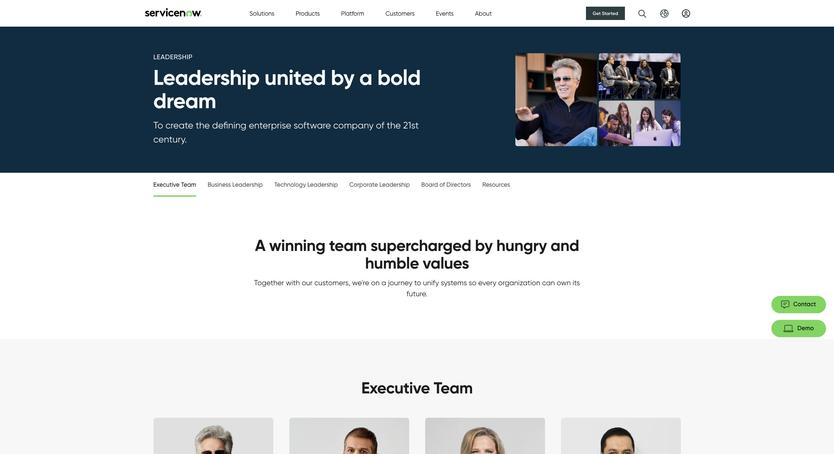 Task type: vqa. For each thing, say whether or not it's contained in the screenshot.
Get at the right top of page
yes



Task type: describe. For each thing, give the bounding box(es) containing it.
customers
[[386, 10, 415, 17]]

started
[[602, 10, 618, 16]]

platform button
[[341, 9, 364, 18]]

get started link
[[586, 7, 625, 20]]

solutions button
[[250, 9, 275, 18]]

solutions
[[250, 10, 275, 17]]

platform
[[341, 10, 364, 17]]

about
[[475, 10, 492, 17]]

events button
[[436, 9, 454, 18]]



Task type: locate. For each thing, give the bounding box(es) containing it.
events
[[436, 10, 454, 17]]

get started
[[593, 10, 618, 16]]

products button
[[296, 9, 320, 18]]

servicenow image
[[144, 8, 202, 16]]

customers button
[[386, 9, 415, 18]]

get
[[593, 10, 601, 16]]

products
[[296, 10, 320, 17]]

go to servicenow account image
[[682, 9, 690, 17]]

about button
[[475, 9, 492, 18]]



